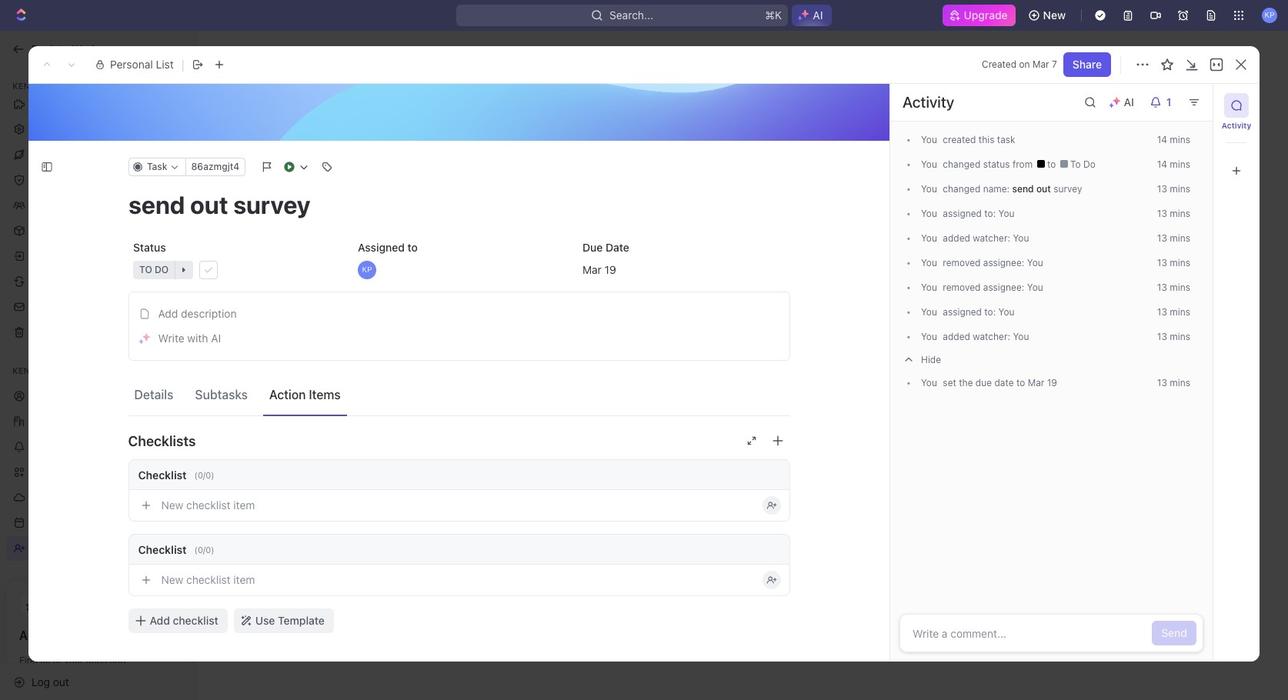 Task type: describe. For each thing, give the bounding box(es) containing it.
add checklist
[[150, 614, 218, 627]]

2 watcher: from the top
[[973, 331, 1011, 342]]

back
[[32, 42, 56, 55]]

2 new checklist item from the top
[[161, 573, 255, 586]]

log
[[32, 675, 50, 688]]

action items
[[269, 387, 341, 401]]

date
[[995, 377, 1014, 389]]

1 added from the top
[[943, 232, 970, 244]]

14 for created this task
[[1157, 134, 1167, 145]]

created
[[943, 134, 976, 145]]

0 horizontal spatial app
[[19, 629, 43, 643]]

2 you added watcher: you from the top
[[921, 331, 1029, 342]]

add description button
[[134, 302, 785, 326]]

86azmgjt4
[[191, 161, 239, 172]]

comments
[[191, 662, 260, 678]]

⌘k
[[765, 8, 782, 22]]

6 13 mins from the top
[[1157, 306, 1191, 318]]

integrations link
[[6, 91, 190, 116]]

new
[[101, 669, 119, 680]]

app center
[[19, 629, 86, 643]]

spaces link
[[6, 142, 190, 167]]

ai button
[[1103, 90, 1144, 115]]

0 vertical spatial mar
[[1033, 58, 1049, 70]]

checklist inside add checklist button
[[173, 614, 218, 627]]

2 added from the top
[[943, 331, 970, 342]]

1 watcher: from the top
[[973, 232, 1011, 244]]

status
[[133, 241, 166, 254]]

security
[[32, 173, 72, 186]]

to inside dropdown button
[[139, 264, 152, 276]]

reposition button
[[628, 110, 701, 135]]

date
[[605, 241, 629, 254]]

created
[[982, 58, 1017, 70]]

this
[[979, 134, 995, 145]]

4 13 mins from the top
[[1157, 257, 1191, 269]]

activity inside task sidebar navigation tab list
[[1222, 121, 1252, 130]]

2 mins from the top
[[1170, 159, 1191, 170]]

0 vertical spatial ai button
[[792, 5, 832, 26]]

with
[[187, 332, 208, 345]]

9 mins from the top
[[1170, 331, 1191, 342]]

clickapps link
[[6, 66, 190, 90]]

2 you assigned to: you from the top
[[921, 306, 1015, 318]]

upgrade
[[964, 8, 1008, 22]]

86azmgjt4 button
[[185, 158, 245, 176]]

mar 19
[[582, 263, 616, 276]]

hide
[[921, 354, 941, 366]]

3 13 from the top
[[1157, 232, 1167, 244]]

8 mins from the top
[[1170, 306, 1191, 318]]

upgrade link
[[942, 5, 1016, 26]]

clickapps
[[32, 71, 82, 84]]

center
[[46, 629, 86, 643]]

integrations
[[32, 97, 91, 110]]

mar inside dropdown button
[[582, 263, 601, 276]]

affiliate
[[685, 408, 737, 426]]

back to workspace button
[[6, 37, 182, 61]]

mar 19 button
[[578, 256, 790, 284]]

more
[[746, 458, 778, 474]]

you changed name: send out survey
[[921, 183, 1082, 195]]

do inside "task sidebar content" section
[[1084, 159, 1096, 170]]

change cover
[[710, 115, 780, 129]]

change cover button
[[701, 110, 789, 135]]

1 changed from the top
[[943, 159, 981, 170]]

send
[[1161, 626, 1187, 640]]

center!
[[141, 669, 174, 680]]

1 new checklist item from the top
[[161, 499, 255, 512]]

add for add checklist
[[150, 614, 170, 627]]

find
[[19, 655, 38, 666]]

of
[[53, 655, 62, 666]]

2 (0/0) from the top
[[194, 544, 214, 554]]

4 13 from the top
[[1157, 257, 1167, 269]]

status
[[983, 159, 1010, 170]]

assigned comments
[[128, 662, 260, 678]]

2 checklist (0/0) from the top
[[138, 543, 214, 556]]

add description
[[158, 307, 237, 320]]

2 to: from the top
[[985, 306, 996, 318]]

assigned for assigned to
[[357, 241, 404, 254]]

0 vertical spatial kp button
[[1258, 3, 1282, 28]]

19 inside "task sidebar content" section
[[1047, 377, 1057, 389]]

all
[[40, 655, 50, 666]]

name:
[[983, 183, 1010, 195]]

security & permissions link
[[6, 167, 190, 192]]

0 vertical spatial checklist
[[186, 499, 231, 512]]

0 horizontal spatial kp
[[362, 265, 372, 274]]

6 mins from the top
[[1170, 257, 1191, 269]]

hide button
[[900, 349, 1204, 371]]

ai inside 'button'
[[211, 332, 221, 345]]

set
[[943, 377, 956, 389]]

changed status from
[[940, 159, 1036, 170]]

1 mins from the top
[[1170, 134, 1191, 145]]

&
[[75, 173, 83, 186]]

action
[[269, 387, 306, 401]]

2 removed from the top
[[943, 282, 981, 293]]

change cover button
[[701, 110, 789, 135]]

the
[[959, 377, 973, 389]]

1 horizontal spatial kp
[[1265, 10, 1275, 19]]

integrations
[[19, 669, 71, 680]]

workspace
[[72, 42, 127, 55]]

join
[[808, 392, 838, 410]]

1 you removed assignee: you from the top
[[921, 257, 1043, 269]]

security & permissions
[[32, 173, 146, 186]]

2 assignee: from the top
[[983, 282, 1025, 293]]

learn more link
[[683, 441, 802, 490]]

activity inside "task sidebar content" section
[[903, 93, 954, 111]]

due
[[582, 241, 602, 254]]

1 assignee: from the top
[[983, 257, 1025, 269]]

apps
[[86, 655, 107, 666]]

1 item from the top
[[233, 499, 255, 512]]

settings
[[32, 122, 73, 135]]

to do inside dropdown button
[[139, 264, 168, 276]]

personal list link
[[110, 58, 174, 71]]

program
[[740, 408, 800, 426]]

1 button
[[1144, 90, 1182, 115]]

2 assigned from the top
[[943, 306, 982, 318]]

use template button
[[234, 609, 334, 633]]

write with ai button
[[134, 326, 785, 351]]

log out button
[[6, 670, 183, 695]]

add checklist button
[[128, 609, 228, 633]]

due date
[[582, 241, 629, 254]]

you created this task
[[921, 134, 1016, 145]]

3 mins from the top
[[1170, 183, 1191, 195]]

to do button
[[128, 256, 341, 284]]

created on mar 7
[[982, 58, 1057, 70]]



Task type: locate. For each thing, give the bounding box(es) containing it.
1 13 from the top
[[1157, 183, 1167, 195]]

you assigned to: you down name:
[[921, 208, 1015, 219]]

1 vertical spatial kp button
[[353, 256, 565, 284]]

14 mins
[[1157, 134, 1191, 145], [1157, 159, 1191, 170]]

0 vertical spatial assignee:
[[983, 257, 1025, 269]]

your inside "find all of your apps and integrations in our new app center!"
[[64, 655, 83, 666]]

subtasks button
[[189, 380, 254, 409]]

6 13 from the top
[[1157, 306, 1167, 318]]

ai left 1 dropdown button
[[1124, 95, 1134, 109]]

0 horizontal spatial your
[[64, 655, 83, 666]]

19 down due date
[[604, 263, 616, 276]]

write
[[158, 332, 184, 345]]

assigned for assigned comments
[[128, 662, 188, 678]]

our
[[84, 669, 98, 680]]

to: up you set the due date to mar 19
[[985, 306, 996, 318]]

5 13 mins from the top
[[1157, 282, 1191, 293]]

0 vertical spatial you added watcher: you
[[921, 232, 1029, 244]]

0 vertical spatial watcher:
[[973, 232, 1011, 244]]

due
[[976, 377, 992, 389]]

and
[[110, 655, 126, 666]]

assigned comments button
[[128, 652, 790, 689]]

mar down due
[[582, 263, 601, 276]]

0 horizontal spatial out
[[53, 675, 69, 688]]

you assigned to: you
[[921, 208, 1015, 219], [921, 306, 1015, 318]]

1 vertical spatial you added watcher: you
[[921, 331, 1029, 342]]

1 horizontal spatial out
[[1037, 183, 1051, 195]]

do down the status
[[154, 264, 168, 276]]

1 vertical spatial new checklist item
[[161, 573, 255, 586]]

add
[[158, 307, 178, 320], [150, 614, 170, 627]]

7 13 from the top
[[1157, 331, 1167, 342]]

watcher:
[[973, 232, 1011, 244], [973, 331, 1011, 342]]

you added watcher: you down name:
[[921, 232, 1029, 244]]

14 for changed status from
[[1157, 159, 1167, 170]]

0 vertical spatial removed
[[943, 257, 981, 269]]

-
[[798, 392, 805, 410]]

1 vertical spatial your
[[64, 655, 83, 666]]

5 mins from the top
[[1170, 232, 1191, 244]]

your inside "turn your referrals into revenue - join clickup's affiliate program"
[[612, 392, 643, 410]]

0 horizontal spatial assigned
[[128, 662, 188, 678]]

0 vertical spatial 14 mins
[[1157, 134, 1191, 145]]

your
[[612, 392, 643, 410], [64, 655, 83, 666]]

new button
[[1022, 3, 1075, 28]]

1 14 from the top
[[1157, 134, 1167, 145]]

checklist (0/0) down checklists
[[138, 468, 214, 481]]

2 changed from the top
[[943, 183, 981, 195]]

ai right "⌘k"
[[813, 8, 823, 22]]

0 vertical spatial changed
[[943, 159, 981, 170]]

mar down hide dropdown button
[[1028, 377, 1045, 389]]

1
[[1166, 95, 1172, 109]]

to do inside "task sidebar content" section
[[1068, 159, 1096, 170]]

you added watcher: you up the due
[[921, 331, 1029, 342]]

2 14 mins from the top
[[1157, 159, 1191, 170]]

1 horizontal spatial ai
[[813, 8, 823, 22]]

add up center!
[[150, 614, 170, 627]]

log out
[[32, 675, 69, 688]]

app
[[19, 629, 43, 643], [121, 669, 139, 680]]

1 vertical spatial ai
[[1124, 95, 1134, 109]]

14 mins for changed status from
[[1157, 159, 1191, 170]]

Edit task name text field
[[128, 190, 790, 219]]

to: down name:
[[985, 208, 996, 219]]

7 mins from the top
[[1170, 282, 1191, 293]]

checklists
[[128, 433, 196, 449]]

1 vertical spatial checklist
[[186, 573, 231, 586]]

1 vertical spatial activity
[[1222, 121, 1252, 130]]

0 horizontal spatial activity
[[903, 93, 954, 111]]

0 vertical spatial new checklist item
[[161, 499, 255, 512]]

out inside "task sidebar content" section
[[1037, 183, 1051, 195]]

1 horizontal spatial app
[[121, 669, 139, 680]]

8 13 mins from the top
[[1157, 377, 1191, 389]]

1 checklist (0/0) from the top
[[138, 468, 214, 481]]

permissions
[[86, 173, 146, 186]]

|
[[181, 57, 184, 72]]

ai button left 1
[[1103, 90, 1144, 115]]

1 vertical spatial you removed assignee: you
[[921, 282, 1043, 293]]

ai button
[[792, 5, 832, 26], [1103, 90, 1144, 115]]

checklist up add checklist button
[[138, 543, 187, 556]]

1 vertical spatial to do
[[139, 264, 168, 276]]

1 vertical spatial assigned
[[943, 306, 982, 318]]

1 vertical spatial 14 mins
[[1157, 159, 1191, 170]]

1 assigned from the top
[[943, 208, 982, 219]]

1 vertical spatial assigned
[[128, 662, 188, 678]]

1 horizontal spatial assigned
[[357, 241, 404, 254]]

1 vertical spatial out
[[53, 675, 69, 688]]

0 vertical spatial (0/0)
[[194, 470, 214, 480]]

personal
[[110, 58, 153, 71]]

do inside dropdown button
[[154, 264, 168, 276]]

template
[[278, 614, 325, 627]]

1 13 mins from the top
[[1157, 183, 1191, 195]]

1 vertical spatial app
[[121, 669, 139, 680]]

1 vertical spatial do
[[154, 264, 168, 276]]

0 vertical spatial you assigned to: you
[[921, 208, 1015, 219]]

0 vertical spatial to:
[[985, 208, 996, 219]]

0 horizontal spatial to do
[[139, 264, 168, 276]]

your up in
[[64, 655, 83, 666]]

mar left the 7
[[1033, 58, 1049, 70]]

added up set
[[943, 331, 970, 342]]

0 vertical spatial you removed assignee: you
[[921, 257, 1043, 269]]

to do down the status
[[139, 264, 168, 276]]

2 vertical spatial ai
[[211, 332, 221, 345]]

ai right with
[[211, 332, 221, 345]]

0 vertical spatial kp
[[1265, 10, 1275, 19]]

add up write in the top of the page
[[158, 307, 178, 320]]

1 horizontal spatial activity
[[1222, 121, 1252, 130]]

app down "and"
[[121, 669, 139, 680]]

assigned
[[357, 241, 404, 254], [128, 662, 188, 678]]

from
[[1013, 159, 1033, 170]]

19 inside dropdown button
[[604, 263, 616, 276]]

2 vertical spatial mar
[[1028, 377, 1045, 389]]

assigned
[[943, 208, 982, 219], [943, 306, 982, 318]]

1 vertical spatial checklist
[[138, 543, 187, 556]]

1 vertical spatial changed
[[943, 183, 981, 195]]

0 horizontal spatial do
[[154, 264, 168, 276]]

2 item from the top
[[233, 573, 255, 586]]

revenue
[[738, 392, 794, 410]]

1 vertical spatial item
[[233, 573, 255, 586]]

1 horizontal spatial do
[[1084, 159, 1096, 170]]

5 13 from the top
[[1157, 282, 1167, 293]]

changed left name:
[[943, 183, 981, 195]]

watcher: up you set the due date to mar 19
[[973, 331, 1011, 342]]

1 vertical spatial 14
[[1157, 159, 1167, 170]]

1 horizontal spatial 19
[[1047, 377, 1057, 389]]

back to workspace
[[32, 42, 127, 55]]

(0/0) down checklists
[[194, 470, 214, 480]]

add for add description
[[158, 307, 178, 320]]

share
[[1073, 58, 1102, 71]]

to do up survey
[[1068, 159, 1096, 170]]

task
[[997, 134, 1016, 145]]

1 you assigned to: you from the top
[[921, 208, 1015, 219]]

ai inside dropdown button
[[1124, 95, 1134, 109]]

items
[[309, 387, 341, 401]]

write with ai
[[158, 332, 221, 345]]

new inside button
[[1043, 8, 1066, 22]]

out inside button
[[53, 675, 69, 688]]

0 horizontal spatial kp button
[[353, 256, 565, 284]]

1 horizontal spatial ai button
[[1103, 90, 1144, 115]]

1 vertical spatial add
[[150, 614, 170, 627]]

1 vertical spatial watcher:
[[973, 331, 1011, 342]]

0 vertical spatial do
[[1084, 159, 1096, 170]]

mar
[[1033, 58, 1049, 70], [582, 263, 601, 276], [1028, 377, 1045, 389]]

0 vertical spatial app
[[19, 629, 43, 643]]

in
[[74, 669, 81, 680]]

activity
[[903, 93, 954, 111], [1222, 121, 1252, 130]]

do
[[1084, 159, 1096, 170], [154, 264, 168, 276]]

task
[[147, 161, 167, 172]]

out
[[1037, 183, 1051, 195], [53, 675, 69, 688]]

mar inside "task sidebar content" section
[[1028, 377, 1045, 389]]

task sidebar navigation tab list
[[1220, 93, 1254, 183]]

out right send
[[1037, 183, 1051, 195]]

0 vertical spatial assigned
[[357, 241, 404, 254]]

assigned to
[[357, 241, 417, 254]]

(0/0) up 'add checklist'
[[194, 544, 214, 554]]

0 vertical spatial 19
[[604, 263, 616, 276]]

1 vertical spatial assignee:
[[983, 282, 1025, 293]]

to do
[[1068, 159, 1096, 170], [139, 264, 168, 276]]

1 to: from the top
[[985, 208, 996, 219]]

use
[[255, 614, 275, 627]]

0 horizontal spatial ai
[[211, 332, 221, 345]]

1 vertical spatial checklist (0/0)
[[138, 543, 214, 556]]

0 vertical spatial 14
[[1157, 134, 1167, 145]]

2 13 from the top
[[1157, 208, 1167, 219]]

assigned up the the
[[943, 306, 982, 318]]

0 vertical spatial ai
[[813, 8, 823, 22]]

3 13 mins from the top
[[1157, 232, 1191, 244]]

1 vertical spatial to:
[[985, 306, 996, 318]]

2 14 from the top
[[1157, 159, 1167, 170]]

14 mins for created this task
[[1157, 134, 1191, 145]]

7 13 mins from the top
[[1157, 331, 1191, 342]]

learn more
[[707, 458, 778, 474]]

search...
[[610, 8, 654, 22]]

1 vertical spatial 19
[[1047, 377, 1057, 389]]

0 vertical spatial checklist (0/0)
[[138, 468, 214, 481]]

2 13 mins from the top
[[1157, 208, 1191, 219]]

out left in
[[53, 675, 69, 688]]

0 vertical spatial added
[[943, 232, 970, 244]]

share button
[[1063, 52, 1111, 77]]

do right from
[[1084, 159, 1096, 170]]

1 (0/0) from the top
[[194, 470, 214, 480]]

survey
[[1054, 183, 1082, 195]]

personal list |
[[110, 57, 184, 72]]

0 vertical spatial assigned
[[943, 208, 982, 219]]

you set the due date to mar 19
[[921, 377, 1057, 389]]

13 mins
[[1157, 183, 1191, 195], [1157, 208, 1191, 219], [1157, 232, 1191, 244], [1157, 257, 1191, 269], [1157, 282, 1191, 293], [1157, 306, 1191, 318], [1157, 331, 1191, 342], [1157, 377, 1191, 389]]

ai button right "⌘k"
[[792, 5, 832, 26]]

app inside "find all of your apps and integrations in our new app center!"
[[121, 669, 139, 680]]

checklist down checklists
[[138, 468, 187, 481]]

8 13 from the top
[[1157, 377, 1167, 389]]

1 checklist from the top
[[138, 468, 187, 481]]

2 vertical spatial checklist
[[173, 614, 218, 627]]

kp
[[1265, 10, 1275, 19], [362, 265, 372, 274]]

to
[[59, 42, 69, 55], [1047, 159, 1059, 170], [1071, 159, 1081, 170], [407, 241, 417, 254], [139, 264, 152, 276], [1017, 377, 1025, 389]]

14
[[1157, 134, 1167, 145], [1157, 159, 1167, 170]]

clickup's
[[842, 392, 909, 410]]

you assigned to: you up hide
[[921, 306, 1015, 318]]

0 vertical spatial checklist
[[138, 468, 187, 481]]

1 horizontal spatial to do
[[1068, 159, 1096, 170]]

task button
[[128, 158, 185, 176]]

0 vertical spatial out
[[1037, 183, 1051, 195]]

1 vertical spatial removed
[[943, 282, 981, 293]]

1 vertical spatial kp
[[362, 265, 372, 274]]

cover
[[752, 115, 780, 129]]

subtasks
[[195, 387, 248, 401]]

1 vertical spatial (0/0)
[[194, 544, 214, 554]]

(0/0)
[[194, 470, 214, 480], [194, 544, 214, 554]]

1 vertical spatial added
[[943, 331, 970, 342]]

settings link
[[6, 117, 190, 141]]

item
[[233, 499, 255, 512], [233, 573, 255, 586]]

0 vertical spatial item
[[233, 499, 255, 512]]

19 down hide dropdown button
[[1047, 377, 1057, 389]]

spaces
[[32, 147, 68, 160]]

0 vertical spatial activity
[[903, 93, 954, 111]]

assigned inside dropdown button
[[128, 662, 188, 678]]

turn your referrals into revenue - join clickup's affiliate program
[[576, 392, 909, 426]]

checklist (0/0) up add checklist button
[[138, 543, 214, 556]]

changed
[[943, 159, 981, 170], [943, 183, 981, 195]]

removed
[[943, 257, 981, 269], [943, 282, 981, 293]]

1 removed from the top
[[943, 257, 981, 269]]

task sidebar content section
[[887, 84, 1213, 662]]

app up find
[[19, 629, 43, 643]]

checklist
[[186, 499, 231, 512], [186, 573, 231, 586], [173, 614, 218, 627]]

turn
[[576, 392, 608, 410]]

1 horizontal spatial kp button
[[1258, 3, 1282, 28]]

checklists button
[[128, 423, 790, 459]]

1 horizontal spatial your
[[612, 392, 643, 410]]

2 you removed assignee: you from the top
[[921, 282, 1043, 293]]

1 vertical spatial mar
[[582, 263, 601, 276]]

changed down the created
[[943, 159, 981, 170]]

new
[[1043, 8, 1066, 22], [161, 499, 183, 512], [161, 573, 183, 586], [152, 595, 172, 605]]

0 horizontal spatial 19
[[604, 263, 616, 276]]

to inside button
[[59, 42, 69, 55]]

action items button
[[263, 380, 347, 409]]

into
[[708, 392, 734, 410]]

1 vertical spatial ai button
[[1103, 90, 1144, 115]]

4 mins from the top
[[1170, 208, 1191, 219]]

your right 'turn'
[[612, 392, 643, 410]]

0 vertical spatial your
[[612, 392, 643, 410]]

1 you added watcher: you from the top
[[921, 232, 1029, 244]]

rewards graphic@2x image
[[570, 112, 915, 361]]

1 14 mins from the top
[[1157, 134, 1191, 145]]

assigned down you changed name: send out survey
[[943, 208, 982, 219]]

0 horizontal spatial ai button
[[792, 5, 832, 26]]

0 vertical spatial add
[[158, 307, 178, 320]]

change
[[710, 115, 749, 129]]

0 vertical spatial to do
[[1068, 159, 1096, 170]]

watcher: down name:
[[973, 232, 1011, 244]]

1 vertical spatial you assigned to: you
[[921, 306, 1015, 318]]

2 horizontal spatial ai
[[1124, 95, 1134, 109]]

19
[[604, 263, 616, 276], [1047, 377, 1057, 389]]

10 mins from the top
[[1170, 377, 1191, 389]]

you added watcher: you
[[921, 232, 1029, 244], [921, 331, 1029, 342]]

list
[[156, 58, 174, 71]]

added down you changed name: send out survey
[[943, 232, 970, 244]]

2 checklist from the top
[[138, 543, 187, 556]]



Task type: vqa. For each thing, say whether or not it's contained in the screenshot.
app to the top
yes



